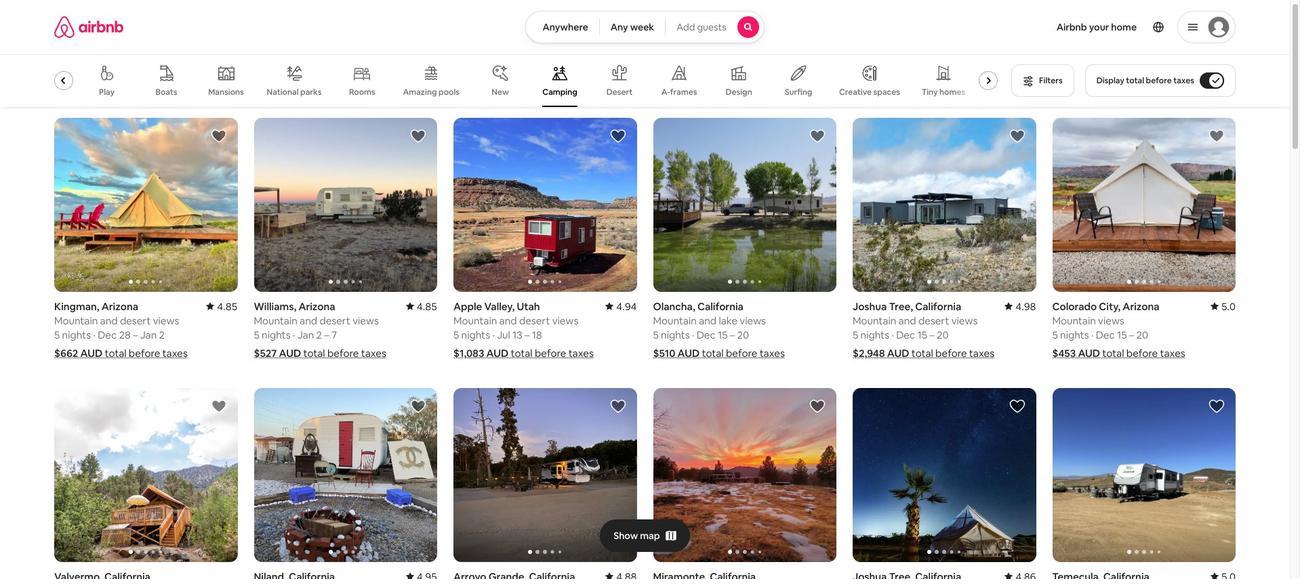 Task type: locate. For each thing, give the bounding box(es) containing it.
taxes inside williams, arizona mountain and desert views 5 nights · jan 2 – 7 $527 aud total before taxes
[[361, 347, 386, 360]]

mountain inside 'apple valley, utah mountain and desert views 5 nights · jul 13 – 18 $1,083 aud total before taxes'
[[454, 315, 497, 328]]

5 and from the left
[[899, 315, 917, 328]]

20
[[737, 329, 749, 342], [937, 329, 949, 342], [1137, 329, 1149, 342]]

national parks
[[267, 87, 322, 97]]

1 arizona from the left
[[102, 300, 138, 313]]

· inside olancha, california mountain and lake views 5 nights · dec 15 – 20 $510 aud total before taxes
[[692, 329, 695, 342]]

3 nights from the left
[[462, 329, 490, 342]]

before inside 'apple valley, utah mountain and desert views 5 nights · jul 13 – 18 $1,083 aud total before taxes'
[[535, 347, 567, 360]]

total right $527 aud
[[303, 347, 325, 360]]

– inside colorado city, arizona mountain views 5 nights · dec 15 – 20 $453 aud total before taxes
[[1130, 329, 1135, 342]]

group
[[28, 54, 1004, 107], [54, 118, 238, 292], [254, 118, 437, 292], [454, 118, 637, 292], [653, 118, 837, 292], [853, 118, 1037, 292], [1053, 118, 1236, 292], [54, 389, 238, 563], [254, 389, 437, 563], [454, 389, 637, 563], [653, 389, 837, 563], [853, 389, 1037, 563], [1053, 389, 1236, 563]]

mountain down williams,
[[254, 315, 298, 328]]

3 views from the left
[[552, 315, 579, 328]]

olancha, california mountain and lake views 5 nights · dec 15 – 20 $510 aud total before taxes
[[653, 300, 785, 360]]

6 nights from the left
[[1061, 329, 1090, 342]]

total down 13
[[511, 347, 533, 360]]

1 dec from the left
[[98, 329, 117, 342]]

6 · from the left
[[1092, 329, 1094, 342]]

mountain inside kingman, arizona mountain and desert views 5 nights · dec 28 – jan 2 $662 aud total before taxes
[[54, 315, 98, 328]]

3 · from the left
[[493, 329, 495, 342]]

6 views from the left
[[1099, 315, 1125, 328]]

1 horizontal spatial california
[[916, 300, 962, 313]]

1 5 from the left
[[54, 329, 60, 342]]

joshua
[[853, 300, 887, 313]]

airbnb your home
[[1057, 21, 1137, 33]]

–
[[133, 329, 138, 342], [324, 329, 329, 342], [525, 329, 530, 342], [730, 329, 735, 342], [930, 329, 935, 342], [1130, 329, 1135, 342]]

boats
[[156, 87, 177, 98]]

add to wishlist: olancha, california image
[[810, 128, 826, 144]]

4.85 left 'apple'
[[417, 300, 437, 313]]

before
[[1147, 75, 1172, 86], [129, 347, 160, 360], [327, 347, 359, 360], [535, 347, 567, 360], [726, 347, 758, 360], [936, 347, 967, 360], [1127, 347, 1158, 360]]

nights up $1,083 aud
[[462, 329, 490, 342]]

nights inside 'apple valley, utah mountain and desert views 5 nights · jul 13 – 18 $1,083 aud total before taxes'
[[462, 329, 490, 342]]

total inside joshua tree, california mountain and desert views 5 nights · dec 15 – 20 $2,948 aud total before taxes
[[912, 347, 934, 360]]

mountain down the colorado
[[1053, 315, 1096, 328]]

· left jul
[[493, 329, 495, 342]]

5 – from the left
[[930, 329, 935, 342]]

anywhere
[[543, 21, 589, 33]]

0 horizontal spatial jan
[[140, 329, 157, 342]]

williams,
[[254, 300, 297, 313]]

2 california from the left
[[916, 300, 962, 313]]

5 up the $662 aud
[[54, 329, 60, 342]]

4.88 out of 5 average rating image
[[606, 571, 637, 580]]

6 mountain from the left
[[1053, 315, 1096, 328]]

1 horizontal spatial arizona
[[299, 300, 335, 313]]

2 inside kingman, arizona mountain and desert views 5 nights · dec 28 – jan 2 $662 aud total before taxes
[[159, 329, 165, 342]]

display total before taxes
[[1097, 75, 1195, 86]]

add guests
[[677, 21, 727, 33]]

1 jan from the left
[[140, 329, 157, 342]]

1 20 from the left
[[737, 329, 749, 342]]

and up $527 aud
[[300, 315, 317, 328]]

5 nights from the left
[[861, 329, 890, 342]]

1 horizontal spatial 15
[[918, 329, 928, 342]]

dec
[[98, 329, 117, 342], [697, 329, 716, 342], [897, 329, 916, 342], [1096, 329, 1115, 342]]

1 views from the left
[[153, 315, 179, 328]]

0 horizontal spatial 4.85
[[217, 300, 238, 313]]

amazing pools
[[403, 87, 460, 98]]

filters button
[[1012, 64, 1075, 97]]

2 dec from the left
[[697, 329, 716, 342]]

15
[[718, 329, 728, 342], [918, 329, 928, 342], [1118, 329, 1127, 342]]

and inside williams, arizona mountain and desert views 5 nights · jan 2 – 7 $527 aud total before taxes
[[300, 315, 317, 328]]

None search field
[[526, 11, 765, 43]]

nights
[[62, 329, 91, 342], [262, 329, 291, 342], [462, 329, 490, 342], [661, 329, 690, 342], [861, 329, 890, 342], [1061, 329, 1090, 342]]

total down 28 in the left bottom of the page
[[105, 347, 127, 360]]

mountain down kingman,
[[54, 315, 98, 328]]

0 horizontal spatial arizona
[[102, 300, 138, 313]]

1 · from the left
[[93, 329, 96, 342]]

· inside joshua tree, california mountain and desert views 5 nights · dec 15 – 20 $2,948 aud total before taxes
[[892, 329, 894, 342]]

5 up $510 aud
[[653, 329, 659, 342]]

kingman, arizona mountain and desert views 5 nights · dec 28 – jan 2 $662 aud total before taxes
[[54, 300, 188, 360]]

5 inside olancha, california mountain and lake views 5 nights · dec 15 – 20 $510 aud total before taxes
[[653, 329, 659, 342]]

jan inside kingman, arizona mountain and desert views 5 nights · dec 28 – jan 2 $662 aud total before taxes
[[140, 329, 157, 342]]

28
[[119, 329, 131, 342]]

add to wishlist: valyermo, california image
[[211, 399, 227, 415]]

pools
[[439, 87, 460, 98]]

taxes inside joshua tree, california mountain and desert views 5 nights · dec 15 – 20 $2,948 aud total before taxes
[[970, 347, 995, 360]]

utah
[[517, 300, 540, 313]]

3 and from the left
[[500, 315, 517, 328]]

13
[[513, 329, 523, 342]]

– inside kingman, arizona mountain and desert views 5 nights · dec 28 – jan 2 $662 aud total before taxes
[[133, 329, 138, 342]]

nights inside colorado city, arizona mountain views 5 nights · dec 15 – 20 $453 aud total before taxes
[[1061, 329, 1090, 342]]

2 2 from the left
[[316, 329, 322, 342]]

dec inside joshua tree, california mountain and desert views 5 nights · dec 15 – 20 $2,948 aud total before taxes
[[897, 329, 916, 342]]

4.85 left williams,
[[217, 300, 238, 313]]

2 mountain from the left
[[254, 315, 298, 328]]

15 inside joshua tree, california mountain and desert views 5 nights · dec 15 – 20 $2,948 aud total before taxes
[[918, 329, 928, 342]]

4 · from the left
[[692, 329, 695, 342]]

add to wishlist: temecula, california image
[[1209, 399, 1225, 415]]

parks
[[300, 87, 322, 97]]

nights up $453 aud
[[1061, 329, 1090, 342]]

total right $2,948 aud
[[912, 347, 934, 360]]

jul
[[497, 329, 511, 342]]

3 arizona from the left
[[1123, 300, 1160, 313]]

2 15 from the left
[[918, 329, 928, 342]]

3 15 from the left
[[1118, 329, 1127, 342]]

nights up $527 aud
[[262, 329, 291, 342]]

and inside kingman, arizona mountain and desert views 5 nights · dec 28 – jan 2 $662 aud total before taxes
[[100, 315, 118, 328]]

· up the $662 aud
[[93, 329, 96, 342]]

and for kingman,
[[100, 315, 118, 328]]

0 horizontal spatial california
[[698, 300, 744, 313]]

taxes inside olancha, california mountain and lake views 5 nights · dec 15 – 20 $510 aud total before taxes
[[760, 347, 785, 360]]

15 inside olancha, california mountain and lake views 5 nights · dec 15 – 20 $510 aud total before taxes
[[718, 329, 728, 342]]

· up $527 aud
[[293, 329, 295, 342]]

2 right 28 in the left bottom of the page
[[159, 329, 165, 342]]

5 inside kingman, arizona mountain and desert views 5 nights · dec 28 – jan 2 $662 aud total before taxes
[[54, 329, 60, 342]]

1 2 from the left
[[159, 329, 165, 342]]

none search field containing anywhere
[[526, 11, 765, 43]]

taxes
[[1174, 75, 1195, 86], [162, 347, 188, 360], [361, 347, 386, 360], [569, 347, 594, 360], [760, 347, 785, 360], [970, 347, 995, 360], [1161, 347, 1186, 360]]

4 dec from the left
[[1096, 329, 1115, 342]]

· up $510 aud
[[692, 329, 695, 342]]

– inside olancha, california mountain and lake views 5 nights · dec 15 – 20 $510 aud total before taxes
[[730, 329, 735, 342]]

tree,
[[889, 300, 914, 313]]

5.0 out of 5 average rating image
[[1211, 300, 1236, 313]]

0 horizontal spatial 2
[[159, 329, 165, 342]]

2
[[159, 329, 165, 342], [316, 329, 322, 342]]

before inside kingman, arizona mountain and desert views 5 nights · dec 28 – jan 2 $662 aud total before taxes
[[129, 347, 160, 360]]

play
[[99, 87, 115, 98]]

homes
[[940, 87, 966, 98]]

· up $453 aud
[[1092, 329, 1094, 342]]

nights inside olancha, california mountain and lake views 5 nights · dec 15 – 20 $510 aud total before taxes
[[661, 329, 690, 342]]

jan left 7
[[297, 329, 314, 342]]

4.94 out of 5 average rating image
[[606, 300, 637, 313]]

dec down tree,
[[897, 329, 916, 342]]

olancha,
[[653, 300, 696, 313]]

mountain down 'apple'
[[454, 315, 497, 328]]

4.85
[[217, 300, 238, 313], [417, 300, 437, 313]]

4.85 out of 5 average rating image
[[206, 300, 238, 313]]

and left lake in the bottom right of the page
[[699, 315, 717, 328]]

jan right 28 in the left bottom of the page
[[140, 329, 157, 342]]

2 20 from the left
[[937, 329, 949, 342]]

total down lake in the bottom right of the page
[[702, 347, 724, 360]]

arizona up 7
[[299, 300, 335, 313]]

nights up $2,948 aud
[[861, 329, 890, 342]]

and
[[100, 315, 118, 328], [300, 315, 317, 328], [500, 315, 517, 328], [699, 315, 717, 328], [899, 315, 917, 328]]

2 nights from the left
[[262, 329, 291, 342]]

5 up $453 aud
[[1053, 329, 1058, 342]]

2 horizontal spatial arizona
[[1123, 300, 1160, 313]]

and up jul
[[500, 315, 517, 328]]

$527 aud
[[254, 347, 301, 360]]

and inside olancha, california mountain and lake views 5 nights · dec 15 – 20 $510 aud total before taxes
[[699, 315, 717, 328]]

and up the $662 aud
[[100, 315, 118, 328]]

2 views from the left
[[353, 315, 379, 328]]

3 mountain from the left
[[454, 315, 497, 328]]

2 desert from the left
[[320, 315, 351, 328]]

– inside williams, arizona mountain and desert views 5 nights · jan 2 – 7 $527 aud total before taxes
[[324, 329, 329, 342]]

5 mountain from the left
[[853, 315, 897, 328]]

2 jan from the left
[[297, 329, 314, 342]]

arizona right city, at bottom right
[[1123, 300, 1160, 313]]

2 · from the left
[[293, 329, 295, 342]]

views inside colorado city, arizona mountain views 5 nights · dec 15 – 20 $453 aud total before taxes
[[1099, 315, 1125, 328]]

· inside colorado city, arizona mountain views 5 nights · dec 15 – 20 $453 aud total before taxes
[[1092, 329, 1094, 342]]

before inside joshua tree, california mountain and desert views 5 nights · dec 15 – 20 $2,948 aud total before taxes
[[936, 347, 967, 360]]

map
[[640, 530, 660, 543]]

add to wishlist: miramonte, california image
[[810, 399, 826, 415]]

· up $2,948 aud
[[892, 329, 894, 342]]

desert inside williams, arizona mountain and desert views 5 nights · jan 2 – 7 $527 aud total before taxes
[[320, 315, 351, 328]]

4 desert from the left
[[919, 315, 950, 328]]

4 nights from the left
[[661, 329, 690, 342]]

5 up $527 aud
[[254, 329, 260, 342]]

california right tree,
[[916, 300, 962, 313]]

california
[[698, 300, 744, 313], [916, 300, 962, 313]]

6 – from the left
[[1130, 329, 1135, 342]]

any week
[[611, 21, 655, 33]]

total inside 'apple valley, utah mountain and desert views 5 nights · jul 13 – 18 $1,083 aud total before taxes'
[[511, 347, 533, 360]]

20 inside olancha, california mountain and lake views 5 nights · dec 15 – 20 $510 aud total before taxes
[[737, 329, 749, 342]]

1 desert from the left
[[120, 315, 151, 328]]

mountain
[[54, 315, 98, 328], [254, 315, 298, 328], [454, 315, 497, 328], [653, 315, 697, 328], [853, 315, 897, 328], [1053, 315, 1096, 328]]

· inside kingman, arizona mountain and desert views 5 nights · dec 28 – jan 2 $662 aud total before taxes
[[93, 329, 96, 342]]

city,
[[1100, 300, 1121, 313]]

1 horizontal spatial jan
[[297, 329, 314, 342]]

mountain inside colorado city, arizona mountain views 5 nights · dec 15 – 20 $453 aud total before taxes
[[1053, 315, 1096, 328]]

18
[[532, 329, 542, 342]]

4 views from the left
[[740, 315, 766, 328]]

1 and from the left
[[100, 315, 118, 328]]

2 horizontal spatial 15
[[1118, 329, 1127, 342]]

2 arizona from the left
[[299, 300, 335, 313]]

2 and from the left
[[300, 315, 317, 328]]

5 5 from the left
[[853, 329, 859, 342]]

1 mountain from the left
[[54, 315, 98, 328]]

lake
[[719, 315, 738, 328]]

california up lake in the bottom right of the page
[[698, 300, 744, 313]]

3 desert from the left
[[519, 315, 550, 328]]

dec up $510 aud
[[697, 329, 716, 342]]

4 5 from the left
[[653, 329, 659, 342]]

0 horizontal spatial 15
[[718, 329, 728, 342]]

jan
[[140, 329, 157, 342], [297, 329, 314, 342]]

2 5 from the left
[[254, 329, 260, 342]]

5 · from the left
[[892, 329, 894, 342]]

nights up $510 aud
[[661, 329, 690, 342]]

valley,
[[485, 300, 515, 313]]

1 4.85 from the left
[[217, 300, 238, 313]]

arizona inside colorado city, arizona mountain views 5 nights · dec 15 – 20 $453 aud total before taxes
[[1123, 300, 1160, 313]]

2 horizontal spatial 20
[[1137, 329, 1149, 342]]

6 5 from the left
[[1053, 329, 1058, 342]]

1 nights from the left
[[62, 329, 91, 342]]

5
[[54, 329, 60, 342], [254, 329, 260, 342], [454, 329, 459, 342], [653, 329, 659, 342], [853, 329, 859, 342], [1053, 329, 1058, 342]]

$510 aud
[[653, 347, 700, 360]]

2 inside williams, arizona mountain and desert views 5 nights · jan 2 – 7 $527 aud total before taxes
[[316, 329, 322, 342]]

views inside kingman, arizona mountain and desert views 5 nights · dec 28 – jan 2 $662 aud total before taxes
[[153, 315, 179, 328]]

filters
[[1040, 75, 1063, 86]]

total
[[1127, 75, 1145, 86], [105, 347, 127, 360], [303, 347, 325, 360], [511, 347, 533, 360], [702, 347, 724, 360], [912, 347, 934, 360], [1103, 347, 1125, 360]]

2 4.85 from the left
[[417, 300, 437, 313]]

0 horizontal spatial 20
[[737, 329, 749, 342]]

3 5 from the left
[[454, 329, 459, 342]]

spaces
[[874, 87, 901, 98]]

creative spaces
[[840, 87, 901, 98]]

4.85 out of 5 average rating image
[[406, 300, 437, 313]]

and down tree,
[[899, 315, 917, 328]]

4 – from the left
[[730, 329, 735, 342]]

nights inside kingman, arizona mountain and desert views 5 nights · dec 28 – jan 2 $662 aud total before taxes
[[62, 329, 91, 342]]

add
[[677, 21, 695, 33]]

arizona
[[102, 300, 138, 313], [299, 300, 335, 313], [1123, 300, 1160, 313]]

mountain inside williams, arizona mountain and desert views 5 nights · jan 2 – 7 $527 aud total before taxes
[[254, 315, 298, 328]]

arizona for kingman, arizona
[[102, 300, 138, 313]]

views inside 'apple valley, utah mountain and desert views 5 nights · jul 13 – 18 $1,083 aud total before taxes'
[[552, 315, 579, 328]]

mountain down joshua
[[853, 315, 897, 328]]

1 15 from the left
[[718, 329, 728, 342]]

anywhere button
[[526, 11, 600, 43]]

dec down city, at bottom right
[[1096, 329, 1115, 342]]

·
[[93, 329, 96, 342], [293, 329, 295, 342], [493, 329, 495, 342], [692, 329, 695, 342], [892, 329, 894, 342], [1092, 329, 1094, 342]]

add to wishlist: williams, arizona image
[[410, 128, 427, 144]]

california inside olancha, california mountain and lake views 5 nights · dec 15 – 20 $510 aud total before taxes
[[698, 300, 744, 313]]

total inside kingman, arizona mountain and desert views 5 nights · dec 28 – jan 2 $662 aud total before taxes
[[105, 347, 127, 360]]

2 left 7
[[316, 329, 322, 342]]

3 20 from the left
[[1137, 329, 1149, 342]]

total right $453 aud
[[1103, 347, 1125, 360]]

1 horizontal spatial 20
[[937, 329, 949, 342]]

arizona inside williams, arizona mountain and desert views 5 nights · jan 2 – 7 $527 aud total before taxes
[[299, 300, 335, 313]]

display
[[1097, 75, 1125, 86]]

arizona up 28 in the left bottom of the page
[[102, 300, 138, 313]]

nights up the $662 aud
[[62, 329, 91, 342]]

5 up $2,948 aud
[[853, 329, 859, 342]]

3 dec from the left
[[897, 329, 916, 342]]

$1,083 aud
[[454, 347, 509, 360]]

views
[[153, 315, 179, 328], [353, 315, 379, 328], [552, 315, 579, 328], [740, 315, 766, 328], [952, 315, 978, 328], [1099, 315, 1125, 328]]

1 california from the left
[[698, 300, 744, 313]]

5 inside colorado city, arizona mountain views 5 nights · dec 15 – 20 $453 aud total before taxes
[[1053, 329, 1058, 342]]

before inside williams, arizona mountain and desert views 5 nights · jan 2 – 7 $527 aud total before taxes
[[327, 347, 359, 360]]

1 – from the left
[[133, 329, 138, 342]]

5 inside williams, arizona mountain and desert views 5 nights · jan 2 – 7 $527 aud total before taxes
[[254, 329, 260, 342]]

3 – from the left
[[525, 329, 530, 342]]

desert inside 'apple valley, utah mountain and desert views 5 nights · jul 13 – 18 $1,083 aud total before taxes'
[[519, 315, 550, 328]]

guests
[[697, 21, 727, 33]]

add to wishlist: arroyo grande, california image
[[610, 399, 626, 415]]

desert
[[120, 315, 151, 328], [320, 315, 351, 328], [519, 315, 550, 328], [919, 315, 950, 328]]

show map
[[614, 530, 660, 543]]

2 – from the left
[[324, 329, 329, 342]]

4.86 out of 5 average rating image
[[1005, 571, 1037, 580]]

any
[[611, 21, 628, 33]]

4 and from the left
[[699, 315, 717, 328]]

dec left 28 in the left bottom of the page
[[98, 329, 117, 342]]

5 down 'apple'
[[454, 329, 459, 342]]

1 horizontal spatial 4.85
[[417, 300, 437, 313]]

add to wishlist: joshua tree, california image
[[1009, 128, 1026, 144]]

design
[[726, 87, 753, 98]]

5 views from the left
[[952, 315, 978, 328]]

profile element
[[781, 0, 1236, 54]]

4 mountain from the left
[[653, 315, 697, 328]]

mountain down olancha,
[[653, 315, 697, 328]]

arizona inside kingman, arizona mountain and desert views 5 nights · dec 28 – jan 2 $662 aud total before taxes
[[102, 300, 138, 313]]

1 horizontal spatial 2
[[316, 329, 322, 342]]



Task type: describe. For each thing, give the bounding box(es) containing it.
arizona for williams, arizona
[[299, 300, 335, 313]]

4.85 for williams, arizona mountain and desert views 5 nights · jan 2 – 7 $527 aud total before taxes
[[417, 300, 437, 313]]

tiny
[[922, 87, 938, 98]]

a-frames
[[662, 87, 697, 98]]

kingman,
[[54, 300, 99, 313]]

california inside joshua tree, california mountain and desert views 5 nights · dec 15 – 20 $2,948 aud total before taxes
[[916, 300, 962, 313]]

show map button
[[600, 520, 690, 553]]

show
[[614, 530, 638, 543]]

new
[[492, 87, 509, 98]]

national
[[267, 87, 299, 97]]

20 inside joshua tree, california mountain and desert views 5 nights · dec 15 – 20 $2,948 aud total before taxes
[[937, 329, 949, 342]]

your
[[1090, 21, 1110, 33]]

desert inside joshua tree, california mountain and desert views 5 nights · dec 15 – 20 $2,948 aud total before taxes
[[919, 315, 950, 328]]

dec inside olancha, california mountain and lake views 5 nights · dec 15 – 20 $510 aud total before taxes
[[697, 329, 716, 342]]

$2,948 aud
[[853, 347, 910, 360]]

total inside olancha, california mountain and lake views 5 nights · dec 15 – 20 $510 aud total before taxes
[[702, 347, 724, 360]]

5 inside 'apple valley, utah mountain and desert views 5 nights · jul 13 – 18 $1,083 aud total before taxes'
[[454, 329, 459, 342]]

colorado city, arizona mountain views 5 nights · dec 15 – 20 $453 aud total before taxes
[[1053, 300, 1186, 360]]

and for olancha,
[[699, 315, 717, 328]]

add to wishlist: kingman, arizona image
[[211, 128, 227, 144]]

desert
[[607, 87, 633, 98]]

add to wishlist: colorado city, arizona image
[[1209, 128, 1225, 144]]

home
[[1112, 21, 1137, 33]]

a-
[[662, 87, 671, 98]]

nights inside joshua tree, california mountain and desert views 5 nights · dec 15 – 20 $2,948 aud total before taxes
[[861, 329, 890, 342]]

5.0
[[1222, 300, 1236, 313]]

7
[[332, 329, 337, 342]]

4.85 for kingman, arizona mountain and desert views 5 nights · dec 28 – jan 2 $662 aud total before taxes
[[217, 300, 238, 313]]

rooms
[[349, 87, 376, 98]]

4.95 out of 5 average rating image
[[406, 571, 437, 580]]

frames
[[671, 87, 697, 98]]

and inside 'apple valley, utah mountain and desert views 5 nights · jul 13 – 18 $1,083 aud total before taxes'
[[500, 315, 517, 328]]

camping
[[543, 87, 578, 98]]

$662 aud
[[54, 347, 103, 360]]

4.98 out of 5 average rating image
[[1005, 300, 1037, 313]]

$453 aud
[[1053, 347, 1101, 360]]

views inside joshua tree, california mountain and desert views 5 nights · dec 15 – 20 $2,948 aud total before taxes
[[952, 315, 978, 328]]

4.94
[[617, 300, 637, 313]]

surfing
[[785, 87, 813, 98]]

add to wishlist: joshua tree, california image
[[1009, 399, 1026, 415]]

add to wishlist: apple valley, utah image
[[610, 128, 626, 144]]

group containing national parks
[[28, 54, 1004, 107]]

before inside colorado city, arizona mountain views 5 nights · dec 15 – 20 $453 aud total before taxes
[[1127, 347, 1158, 360]]

week
[[630, 21, 655, 33]]

· inside williams, arizona mountain and desert views 5 nights · jan 2 – 7 $527 aud total before taxes
[[293, 329, 295, 342]]

mountain inside olancha, california mountain and lake views 5 nights · dec 15 – 20 $510 aud total before taxes
[[653, 315, 697, 328]]

dec inside kingman, arizona mountain and desert views 5 nights · dec 28 – jan 2 $662 aud total before taxes
[[98, 329, 117, 342]]

tiny homes
[[922, 87, 966, 98]]

views inside olancha, california mountain and lake views 5 nights · dec 15 – 20 $510 aud total before taxes
[[740, 315, 766, 328]]

desert inside kingman, arizona mountain and desert views 5 nights · dec 28 – jan 2 $662 aud total before taxes
[[120, 315, 151, 328]]

any week button
[[599, 11, 666, 43]]

taxes inside 'apple valley, utah mountain and desert views 5 nights · jul 13 – 18 $1,083 aud total before taxes'
[[569, 347, 594, 360]]

· inside 'apple valley, utah mountain and desert views 5 nights · jul 13 – 18 $1,083 aud total before taxes'
[[493, 329, 495, 342]]

add to wishlist: niland, california image
[[410, 399, 427, 415]]

joshua tree, california mountain and desert views 5 nights · dec 15 – 20 $2,948 aud total before taxes
[[853, 300, 995, 360]]

apple
[[454, 300, 482, 313]]

tropical
[[32, 87, 63, 98]]

15 inside colorado city, arizona mountain views 5 nights · dec 15 – 20 $453 aud total before taxes
[[1118, 329, 1127, 342]]

total right display
[[1127, 75, 1145, 86]]

add guests button
[[665, 11, 765, 43]]

taxes inside colorado city, arizona mountain views 5 nights · dec 15 – 20 $453 aud total before taxes
[[1161, 347, 1186, 360]]

airbnb your home link
[[1049, 13, 1145, 41]]

mansions
[[208, 87, 244, 98]]

jan inside williams, arizona mountain and desert views 5 nights · jan 2 – 7 $527 aud total before taxes
[[297, 329, 314, 342]]

before inside olancha, california mountain and lake views 5 nights · dec 15 – 20 $510 aud total before taxes
[[726, 347, 758, 360]]

5.0 out of 5 average rating image
[[1211, 571, 1236, 580]]

airbnb
[[1057, 21, 1088, 33]]

creative
[[840, 87, 872, 98]]

dec inside colorado city, arizona mountain views 5 nights · dec 15 – 20 $453 aud total before taxes
[[1096, 329, 1115, 342]]

total inside williams, arizona mountain and desert views 5 nights · jan 2 – 7 $527 aud total before taxes
[[303, 347, 325, 360]]

total inside colorado city, arizona mountain views 5 nights · dec 15 – 20 $453 aud total before taxes
[[1103, 347, 1125, 360]]

apple valley, utah mountain and desert views 5 nights · jul 13 – 18 $1,083 aud total before taxes
[[454, 300, 594, 360]]

taxes inside kingman, arizona mountain and desert views 5 nights · dec 28 – jan 2 $662 aud total before taxes
[[162, 347, 188, 360]]

mountain inside joshua tree, california mountain and desert views 5 nights · dec 15 – 20 $2,948 aud total before taxes
[[853, 315, 897, 328]]

williams, arizona mountain and desert views 5 nights · jan 2 – 7 $527 aud total before taxes
[[254, 300, 386, 360]]

and for williams,
[[300, 315, 317, 328]]

– inside joshua tree, california mountain and desert views 5 nights · dec 15 – 20 $2,948 aud total before taxes
[[930, 329, 935, 342]]

4.98
[[1016, 300, 1037, 313]]

nights inside williams, arizona mountain and desert views 5 nights · jan 2 – 7 $527 aud total before taxes
[[262, 329, 291, 342]]

amazing
[[403, 87, 437, 98]]

colorado
[[1053, 300, 1097, 313]]

and inside joshua tree, california mountain and desert views 5 nights · dec 15 – 20 $2,948 aud total before taxes
[[899, 315, 917, 328]]

– inside 'apple valley, utah mountain and desert views 5 nights · jul 13 – 18 $1,083 aud total before taxes'
[[525, 329, 530, 342]]

views inside williams, arizona mountain and desert views 5 nights · jan 2 – 7 $527 aud total before taxes
[[353, 315, 379, 328]]

5 inside joshua tree, california mountain and desert views 5 nights · dec 15 – 20 $2,948 aud total before taxes
[[853, 329, 859, 342]]

20 inside colorado city, arizona mountain views 5 nights · dec 15 – 20 $453 aud total before taxes
[[1137, 329, 1149, 342]]



Task type: vqa. For each thing, say whether or not it's contained in the screenshot.
E.G. Ca text box
no



